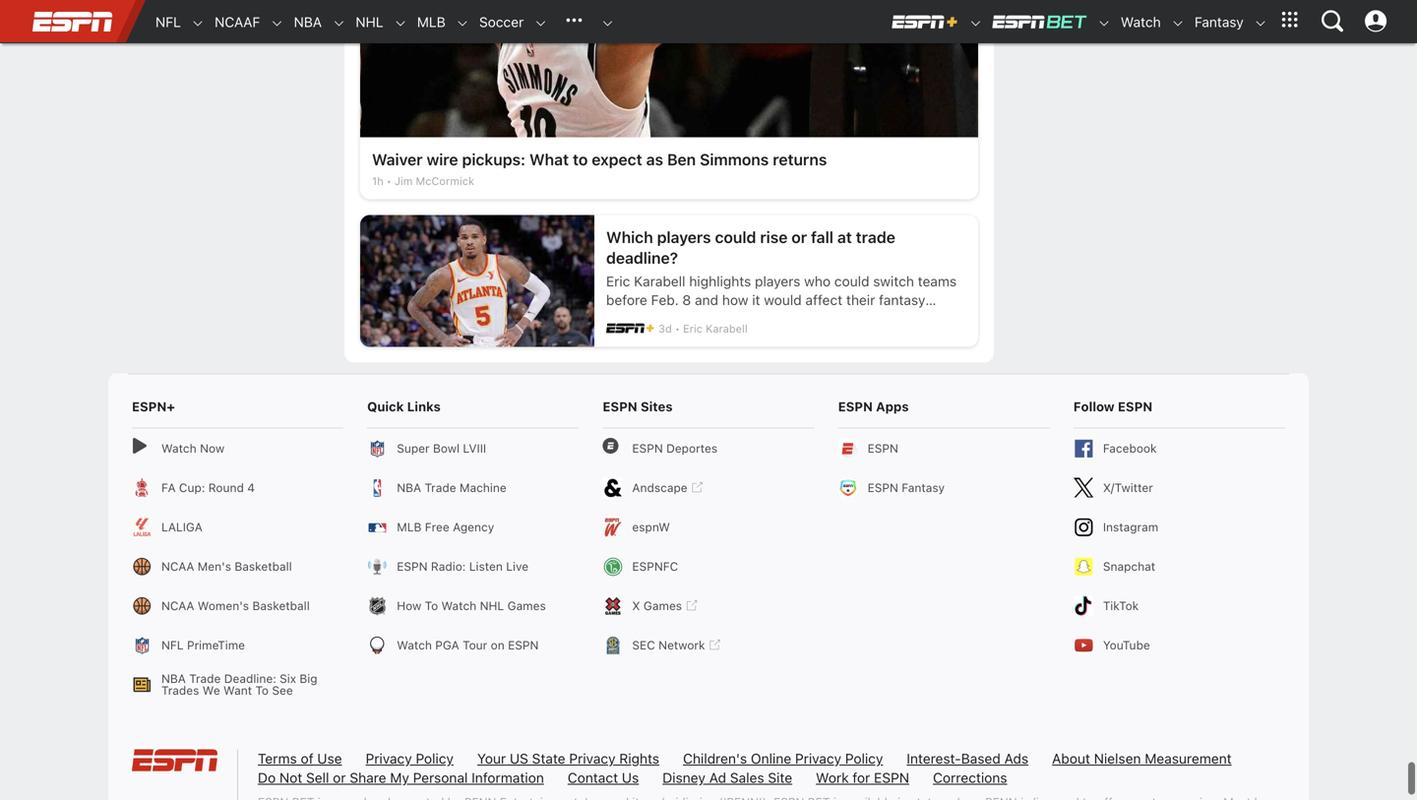 Task type: vqa. For each thing, say whether or not it's contained in the screenshot.
rightmost Worley
no



Task type: describe. For each thing, give the bounding box(es) containing it.
or inside about nielsen measurement do not sell or share my personal information
[[333, 770, 346, 786]]

deportes
[[667, 442, 718, 455]]

1 horizontal spatial nhl
[[480, 599, 504, 613]]

how
[[397, 599, 422, 613]]

mccormick
[[416, 175, 474, 188]]

personal
[[413, 770, 468, 786]]

andscape
[[632, 481, 688, 495]]

how to watch nhl games
[[397, 599, 546, 613]]

work for espn
[[816, 770, 910, 786]]

trade for machine
[[425, 481, 456, 495]]

espnw
[[632, 520, 670, 534]]

based
[[961, 751, 1001, 767]]

mlb for mlb
[[417, 14, 446, 30]]

machine
[[460, 481, 507, 495]]

deadline:
[[224, 672, 276, 686]]

espn right follow
[[1118, 399, 1153, 414]]

karabell inside which players could rise or fall at trade deadline? eric karabell highlights players who could switch teams before feb. 8 and how it would affect their fantasy value.
[[634, 273, 686, 290]]

fantasy
[[879, 292, 926, 308]]

sites
[[641, 399, 673, 414]]

waiver wire pickups: what to expect as ben simmons returns
[[372, 150, 827, 169]]

basketball for ncaa men's basketball
[[235, 560, 292, 574]]

1 privacy from the left
[[366, 751, 412, 767]]

interest-
[[907, 751, 961, 767]]

1 vertical spatial karabell
[[706, 323, 748, 335]]

nfl primetime
[[161, 639, 245, 652]]

their
[[847, 292, 875, 308]]

rise
[[760, 228, 788, 247]]

font before image for espn sites
[[603, 439, 623, 458]]

use
[[317, 751, 342, 767]]

lviii
[[463, 442, 486, 455]]

contact
[[568, 770, 618, 786]]

we
[[203, 684, 220, 698]]

0 vertical spatial players
[[657, 228, 711, 247]]

round
[[208, 481, 244, 495]]

snapchat
[[1103, 560, 1156, 574]]

do not sell or share my personal information link
[[258, 770, 544, 786]]

measurement
[[1145, 751, 1232, 767]]

fa cup: round 4 link
[[132, 468, 344, 508]]

basketball for ncaa women's basketball
[[252, 599, 310, 613]]

wire
[[427, 150, 458, 169]]

1h
[[372, 175, 384, 188]]

waiver
[[372, 150, 423, 169]]

nfl link
[[146, 1, 181, 43]]

espn radio: listen live
[[397, 560, 529, 574]]

espn for espn
[[868, 442, 899, 455]]

disney ad sales site link
[[663, 770, 793, 786]]

for
[[853, 770, 871, 786]]

watch now
[[161, 442, 225, 455]]

nba for nba trade deadline: six big trades we want to see
[[161, 672, 186, 686]]

radio:
[[431, 560, 466, 574]]

watch for watch
[[1121, 14, 1161, 30]]

mlb link
[[407, 1, 446, 43]]

espn radio: listen live link
[[367, 547, 579, 586]]

espn for espn deportes
[[632, 442, 663, 455]]

watch now link
[[132, 429, 344, 468]]

espn inside watch pga tour on espn link
[[508, 639, 539, 652]]

children's
[[683, 751, 747, 767]]

tour
[[463, 639, 488, 652]]

apps
[[876, 399, 909, 414]]

1 vertical spatial fantasy
[[902, 481, 945, 495]]

links
[[407, 399, 441, 414]]

privacy policy link
[[366, 751, 454, 767]]

watch for watch now
[[161, 442, 197, 455]]

see
[[272, 684, 293, 698]]

would
[[764, 292, 802, 308]]

tiktok link
[[1074, 586, 1286, 626]]

network
[[659, 639, 705, 652]]

espn right for
[[874, 770, 910, 786]]

bowl
[[433, 442, 460, 455]]

feb.
[[651, 292, 679, 308]]

deadline?
[[606, 249, 678, 267]]

tiktok
[[1103, 599, 1139, 613]]

work
[[816, 770, 849, 786]]

ncaa for ncaa women's basketball
[[161, 599, 194, 613]]

corrections
[[933, 770, 1008, 786]]

nfl primetime link
[[132, 626, 344, 665]]

fall
[[811, 228, 834, 247]]

instagram
[[1103, 520, 1159, 534]]

live
[[506, 560, 529, 574]]

2 policy from the left
[[845, 751, 883, 767]]

it
[[752, 292, 760, 308]]

ncaa men's basketball link
[[132, 547, 344, 586]]

highlights
[[689, 273, 751, 290]]

nfl for nfl primetime
[[161, 639, 184, 652]]

follow espn
[[1074, 399, 1153, 414]]

1 policy from the left
[[416, 751, 454, 767]]

sec
[[632, 639, 655, 652]]

x/twitter link
[[1074, 468, 1286, 508]]

cup:
[[179, 481, 205, 495]]

affect
[[806, 292, 843, 308]]

terms
[[258, 751, 297, 767]]

what
[[530, 150, 569, 169]]

listen
[[469, 560, 503, 574]]

nba link
[[284, 1, 322, 43]]

espn image
[[132, 750, 218, 772]]

nba trade deadline: six big trades we want to see
[[161, 672, 318, 698]]

nfl for nfl
[[156, 14, 181, 30]]

nba trade machine
[[397, 481, 507, 495]]

3 privacy from the left
[[795, 751, 842, 767]]

x games link
[[603, 586, 815, 626]]

4
[[247, 481, 255, 495]]

espn for espn apps
[[838, 399, 873, 414]]



Task type: locate. For each thing, give the bounding box(es) containing it.
ncaa left women's
[[161, 599, 194, 613]]

1 horizontal spatial policy
[[845, 751, 883, 767]]

games
[[508, 599, 546, 613], [644, 599, 682, 613]]

fantasy
[[1195, 14, 1244, 30], [902, 481, 945, 495]]

nhl up on
[[480, 599, 504, 613]]

font before image inside espn deportes link
[[603, 439, 623, 458]]

facebook link
[[1074, 429, 1286, 468]]

0 vertical spatial nhl
[[356, 14, 384, 30]]

0 horizontal spatial nhl
[[356, 14, 384, 30]]

2 font before image from the left
[[603, 439, 623, 458]]

0 horizontal spatial eric
[[606, 273, 630, 290]]

mlb
[[417, 14, 446, 30], [397, 520, 422, 534]]

2 vertical spatial nba
[[161, 672, 186, 686]]

games down the live
[[508, 599, 546, 613]]

x/twitter
[[1103, 481, 1154, 495]]

rights
[[619, 751, 660, 767]]

1 vertical spatial could
[[835, 273, 870, 290]]

0 horizontal spatial fantasy
[[902, 481, 945, 495]]

eric up before at the top left of page
[[606, 273, 630, 290]]

1 horizontal spatial or
[[792, 228, 807, 247]]

could up their
[[835, 273, 870, 290]]

2 horizontal spatial nba
[[397, 481, 421, 495]]

switch
[[874, 273, 914, 290]]

terms of use
[[258, 751, 342, 767]]

0 horizontal spatial font before image
[[132, 439, 152, 458]]

privacy
[[366, 751, 412, 767], [569, 751, 616, 767], [795, 751, 842, 767]]

eric right 3d
[[683, 323, 703, 335]]

0 vertical spatial trade
[[425, 481, 456, 495]]

nfl inside nfl link
[[156, 14, 181, 30]]

1 horizontal spatial eric
[[683, 323, 703, 335]]

font before image down the 'espn+'
[[132, 439, 152, 458]]

or inside which players could rise or fall at trade deadline? eric karabell highlights players who could switch teams before feb. 8 and how it would affect their fantasy value.
[[792, 228, 807, 247]]

karabell up feb.
[[634, 273, 686, 290]]

policy up work for espn in the right of the page
[[845, 751, 883, 767]]

players up deadline?
[[657, 228, 711, 247]]

1 vertical spatial nfl
[[161, 639, 184, 652]]

1 vertical spatial nhl
[[480, 599, 504, 613]]

men's
[[198, 560, 231, 574]]

jim mccormick
[[395, 175, 474, 188]]

could
[[715, 228, 756, 247], [835, 273, 870, 290]]

0 vertical spatial ncaa
[[161, 560, 194, 574]]

1 games from the left
[[508, 599, 546, 613]]

fantasy down espn link
[[902, 481, 945, 495]]

watch left now
[[161, 442, 197, 455]]

ncaa left men's
[[161, 560, 194, 574]]

super bowl lviii link
[[367, 429, 579, 468]]

fantasy inside 'link'
[[1195, 14, 1244, 30]]

1 horizontal spatial font before image
[[603, 439, 623, 458]]

fa cup: round 4
[[161, 481, 255, 495]]

privacy up my
[[366, 751, 412, 767]]

to left see
[[255, 684, 269, 698]]

nba trade machine link
[[367, 468, 579, 508]]

players up would
[[755, 273, 801, 290]]

follow
[[1074, 399, 1115, 414]]

want
[[224, 684, 252, 698]]

espn left radio: at left bottom
[[397, 560, 428, 574]]

fantasy right watch link at the right top of page
[[1195, 14, 1244, 30]]

1 horizontal spatial karabell
[[706, 323, 748, 335]]

1 horizontal spatial players
[[755, 273, 801, 290]]

espn for espn fantasy
[[868, 481, 899, 495]]

1 horizontal spatial could
[[835, 273, 870, 290]]

about
[[1052, 751, 1091, 767]]

nba left we
[[161, 672, 186, 686]]

espnfc link
[[603, 547, 815, 586]]

1 vertical spatial nba
[[397, 481, 421, 495]]

0 horizontal spatial policy
[[416, 751, 454, 767]]

espn down espn link
[[868, 481, 899, 495]]

espn down apps
[[868, 442, 899, 455]]

0 vertical spatial eric
[[606, 273, 630, 290]]

your us state privacy rights
[[477, 751, 660, 767]]

trade for deadline:
[[189, 672, 221, 686]]

do
[[258, 770, 276, 786]]

2 horizontal spatial privacy
[[795, 751, 842, 767]]

corrections link
[[933, 770, 1008, 786]]

2 ncaa from the top
[[161, 599, 194, 613]]

espn left apps
[[838, 399, 873, 414]]

0 horizontal spatial players
[[657, 228, 711, 247]]

privacy up the work
[[795, 751, 842, 767]]

espn for espn radio: listen live
[[397, 560, 428, 574]]

soccer
[[479, 14, 524, 30]]

nfl left primetime on the left bottom of page
[[161, 639, 184, 652]]

youtube
[[1103, 639, 1151, 652]]

font before image inside watch now link
[[132, 439, 152, 458]]

0 vertical spatial fantasy
[[1195, 14, 1244, 30]]

ncaaf
[[215, 14, 260, 30]]

disney ad sales site
[[663, 770, 793, 786]]

x games
[[632, 599, 682, 613]]

nba for nba trade machine
[[397, 481, 421, 495]]

mlb left soccer link
[[417, 14, 446, 30]]

watch left fantasy 'link'
[[1121, 14, 1161, 30]]

ben
[[667, 150, 696, 169]]

espn apps
[[838, 399, 909, 414]]

quick
[[367, 399, 404, 414]]

font before image for espn+
[[132, 439, 152, 458]]

trade inside the nba trade deadline: six big trades we want to see
[[189, 672, 221, 686]]

espn deportes
[[632, 442, 718, 455]]

interest-based ads link
[[907, 751, 1029, 767]]

ncaaf link
[[205, 1, 260, 43]]

quick links
[[367, 399, 441, 414]]

0 vertical spatial mlb
[[417, 14, 446, 30]]

2 games from the left
[[644, 599, 682, 613]]

disney
[[663, 770, 706, 786]]

could left rise
[[715, 228, 756, 247]]

agency
[[453, 520, 494, 534]]

1 horizontal spatial nba
[[294, 14, 322, 30]]

8
[[683, 292, 691, 308]]

1 vertical spatial to
[[255, 684, 269, 698]]

andscape link
[[603, 468, 815, 508]]

nba inside the nba trade deadline: six big trades we want to see
[[161, 672, 186, 686]]

mlb for mlb free agency
[[397, 520, 422, 534]]

contact us link
[[568, 770, 639, 786]]

big
[[300, 672, 318, 686]]

1 vertical spatial ncaa
[[161, 599, 194, 613]]

0 horizontal spatial trade
[[189, 672, 221, 686]]

or left fall
[[792, 228, 807, 247]]

trade
[[856, 228, 896, 247]]

your
[[477, 751, 506, 767]]

watch left pga
[[397, 639, 432, 652]]

1 horizontal spatial privacy
[[569, 751, 616, 767]]

to
[[573, 150, 588, 169]]

nfl inside nfl primetime link
[[161, 639, 184, 652]]

1 vertical spatial basketball
[[252, 599, 310, 613]]

soccer link
[[469, 1, 524, 43]]

1 vertical spatial mlb
[[397, 520, 422, 534]]

or down use
[[333, 770, 346, 786]]

0 horizontal spatial or
[[333, 770, 346, 786]]

which
[[606, 228, 653, 247]]

us
[[510, 751, 528, 767]]

espnfc
[[632, 560, 678, 574]]

share
[[350, 770, 386, 786]]

0 vertical spatial to
[[425, 599, 438, 613]]

0 vertical spatial basketball
[[235, 560, 292, 574]]

2 privacy from the left
[[569, 751, 616, 767]]

0 horizontal spatial nba
[[161, 672, 186, 686]]

1 vertical spatial eric
[[683, 323, 703, 335]]

to right how
[[425, 599, 438, 613]]

espn inside espn fantasy link
[[868, 481, 899, 495]]

trade
[[425, 481, 456, 495], [189, 672, 221, 686]]

pickups:
[[462, 150, 526, 169]]

privacy up contact
[[569, 751, 616, 767]]

espn right on
[[508, 639, 539, 652]]

privacy policy
[[366, 751, 454, 767]]

font before image down espn sites
[[603, 439, 623, 458]]

0 vertical spatial or
[[792, 228, 807, 247]]

sec network
[[632, 639, 705, 652]]

games right x
[[644, 599, 682, 613]]

karabell down "how"
[[706, 323, 748, 335]]

trade down super bowl lviii on the left bottom
[[425, 481, 456, 495]]

espn link
[[838, 429, 1050, 468]]

mlb left free
[[397, 520, 422, 534]]

espn left sites
[[603, 399, 638, 414]]

0 horizontal spatial could
[[715, 228, 756, 247]]

1 ncaa from the top
[[161, 560, 194, 574]]

0 horizontal spatial privacy
[[366, 751, 412, 767]]

0 vertical spatial karabell
[[634, 273, 686, 290]]

eric
[[606, 273, 630, 290], [683, 323, 703, 335]]

to inside how to watch nhl games link
[[425, 599, 438, 613]]

nhl left mlb link
[[356, 14, 384, 30]]

1 font before image from the left
[[132, 439, 152, 458]]

1 horizontal spatial to
[[425, 599, 438, 613]]

espn fantasy link
[[838, 468, 1050, 508]]

ncaa
[[161, 560, 194, 574], [161, 599, 194, 613]]

basketball down laliga link
[[235, 560, 292, 574]]

espn up the andscape
[[632, 442, 663, 455]]

as
[[646, 150, 664, 169]]

eric karabell
[[683, 323, 748, 335]]

watch pga tour on espn
[[397, 639, 539, 652]]

nhl
[[356, 14, 384, 30], [480, 599, 504, 613]]

0 vertical spatial nfl
[[156, 14, 181, 30]]

trade down nfl primetime
[[189, 672, 221, 686]]

expect
[[592, 150, 643, 169]]

1 vertical spatial or
[[333, 770, 346, 786]]

0 vertical spatial nba
[[294, 14, 322, 30]]

1 vertical spatial trade
[[189, 672, 221, 686]]

nba for nba
[[294, 14, 322, 30]]

espn inside espn link
[[868, 442, 899, 455]]

not
[[280, 770, 302, 786]]

font before image
[[132, 439, 152, 458], [603, 439, 623, 458]]

to inside the nba trade deadline: six big trades we want to see
[[255, 684, 269, 698]]

espn for espn sites
[[603, 399, 638, 414]]

espn inside espn deportes link
[[632, 442, 663, 455]]

0 horizontal spatial karabell
[[634, 273, 686, 290]]

0 horizontal spatial games
[[508, 599, 546, 613]]

my
[[390, 770, 409, 786]]

pga
[[435, 639, 459, 652]]

nfl left ncaaf link
[[156, 14, 181, 30]]

espnw link
[[603, 508, 815, 547]]

primetime
[[187, 639, 245, 652]]

mlb free agency
[[397, 520, 494, 534]]

free
[[425, 520, 450, 534]]

youtube link
[[1074, 626, 1286, 665]]

watch down espn radio: listen live
[[442, 599, 477, 613]]

nba down super
[[397, 481, 421, 495]]

1 horizontal spatial fantasy
[[1195, 14, 1244, 30]]

who
[[804, 273, 831, 290]]

0 vertical spatial could
[[715, 228, 756, 247]]

1 vertical spatial players
[[755, 273, 801, 290]]

watch for watch pga tour on espn
[[397, 639, 432, 652]]

your us state privacy rights link
[[477, 751, 660, 767]]

laliga
[[161, 520, 203, 534]]

fantasy link
[[1185, 1, 1244, 43]]

ncaa men's basketball
[[161, 560, 292, 574]]

super bowl lviii
[[397, 442, 486, 455]]

mlb free agency link
[[367, 508, 579, 547]]

0 horizontal spatial to
[[255, 684, 269, 698]]

1 horizontal spatial games
[[644, 599, 682, 613]]

nba left the nhl link
[[294, 14, 322, 30]]

about nielsen measurement do not sell or share my personal information
[[258, 751, 1232, 786]]

eric inside which players could rise or fall at trade deadline? eric karabell highlights players who could switch teams before feb. 8 and how it would affect their fantasy value.
[[606, 273, 630, 290]]

policy up the personal
[[416, 751, 454, 767]]

fa
[[161, 481, 176, 495]]

karabell
[[634, 273, 686, 290], [706, 323, 748, 335]]

espn inside espn radio: listen live link
[[397, 560, 428, 574]]

terms of use link
[[258, 751, 342, 767]]

basketball right women's
[[252, 599, 310, 613]]

1 horizontal spatial trade
[[425, 481, 456, 495]]

ncaa for ncaa men's basketball
[[161, 560, 194, 574]]

facebook
[[1103, 442, 1157, 455]]

contact us
[[568, 770, 639, 786]]



